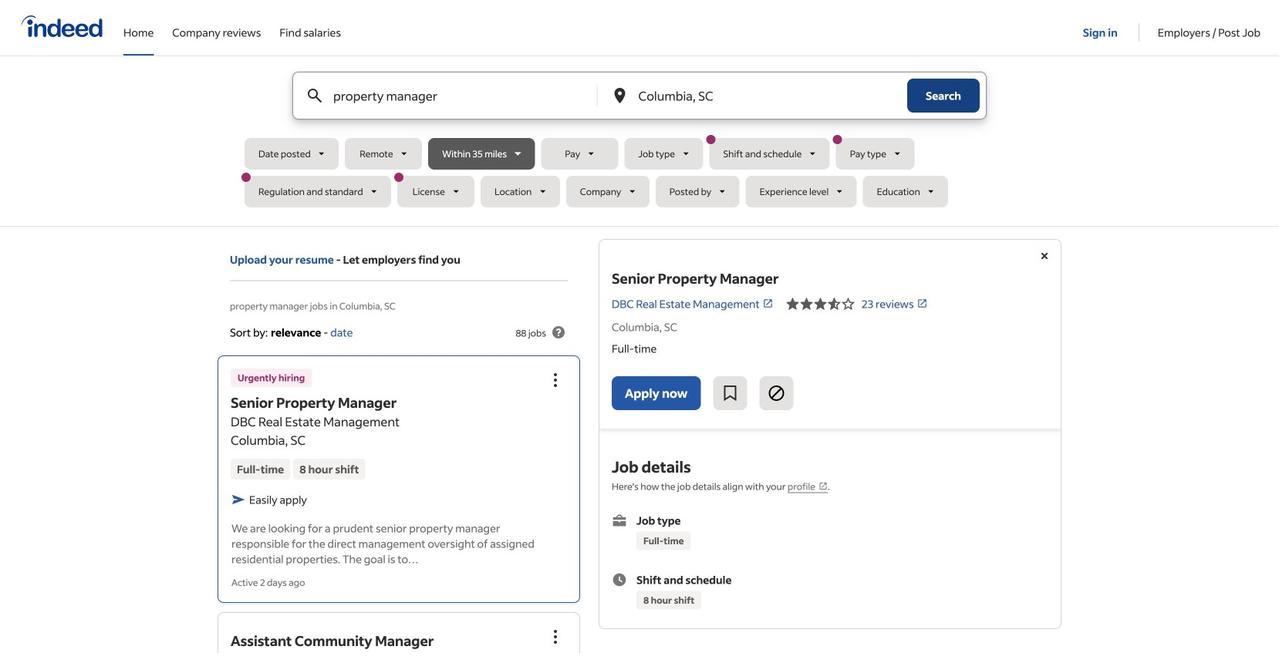 Task type: describe. For each thing, give the bounding box(es) containing it.
search: Job title, keywords, or company text field
[[330, 73, 571, 119]]

dbc real estate management (opens in a new tab) image
[[763, 298, 774, 309]]

3.6 out of 5 stars image
[[786, 295, 855, 313]]

job actions for senior property manager is collapsed image
[[546, 371, 565, 389]]

help icon image
[[549, 323, 568, 342]]



Task type: vqa. For each thing, say whether or not it's contained in the screenshot.
Certifications group
no



Task type: locate. For each thing, give the bounding box(es) containing it.
Edit location text field
[[635, 73, 876, 119]]

job actions for assistant community manager is collapsed image
[[546, 628, 565, 646]]

3.6 out of 5 stars. link to 23 reviews company ratings (opens in a new tab) image
[[917, 298, 928, 309]]

close job details image
[[1035, 247, 1054, 265]]

not interested image
[[767, 384, 786, 403]]

job preferences (opens in a new window) image
[[819, 482, 828, 491]]

save this job image
[[721, 384, 739, 403]]

None search field
[[241, 72, 1034, 214]]



